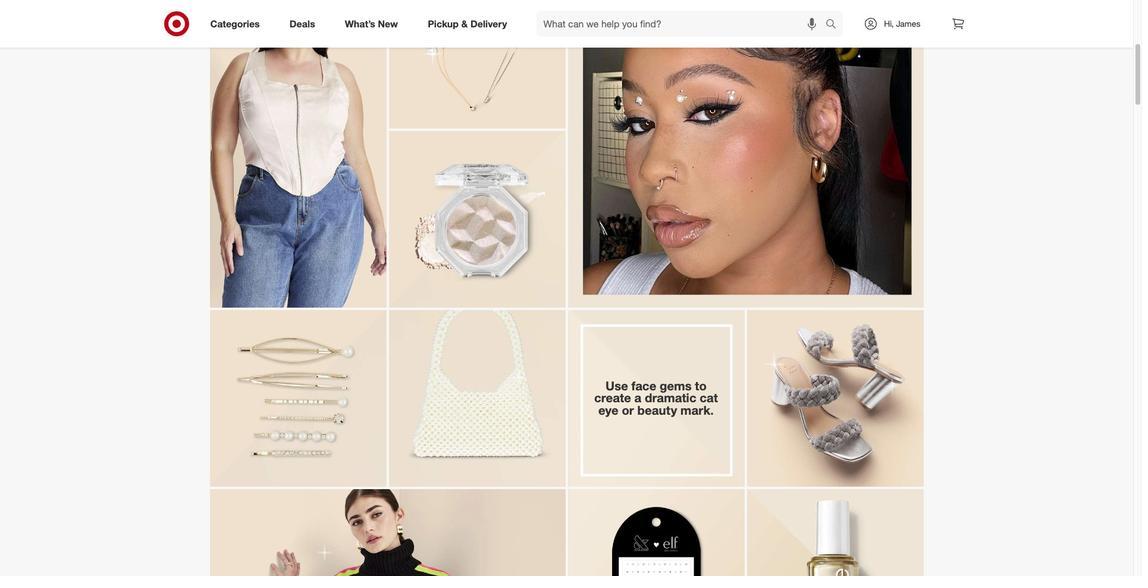 Task type: vqa. For each thing, say whether or not it's contained in the screenshot.
Need at top
no



Task type: locate. For each thing, give the bounding box(es) containing it.
search button
[[821, 11, 850, 39]]

face
[[632, 378, 657, 393]]

cat
[[700, 391, 719, 405]]

What can we help you find? suggestions appear below search field
[[537, 11, 829, 37]]

pickup & delivery
[[428, 18, 508, 30]]

create
[[595, 391, 632, 405]]

categories link
[[200, 11, 275, 37]]

search
[[821, 19, 850, 31]]

a
[[635, 391, 642, 405]]

&
[[462, 18, 468, 30]]

pickup
[[428, 18, 459, 30]]

pickup & delivery link
[[418, 11, 522, 37]]

use face gems to create a dramatic cat eye or beauty mark.
[[595, 378, 722, 418]]

what's new
[[345, 18, 398, 30]]

to
[[695, 378, 707, 393]]

hi,
[[885, 18, 894, 29]]

what's new link
[[335, 11, 413, 37]]

dramatic
[[645, 391, 697, 405]]



Task type: describe. For each thing, give the bounding box(es) containing it.
use
[[606, 378, 629, 393]]

mark.
[[681, 403, 714, 418]]

new
[[378, 18, 398, 30]]

what's
[[345, 18, 376, 30]]

categories
[[210, 18, 260, 30]]

delivery
[[471, 18, 508, 30]]

gems
[[660, 378, 692, 393]]

beauty
[[638, 403, 678, 418]]

deals
[[290, 18, 315, 30]]

hi, james
[[885, 18, 921, 29]]

or
[[622, 403, 634, 418]]

james
[[897, 18, 921, 29]]

eye
[[599, 403, 619, 418]]

deals link
[[280, 11, 330, 37]]



